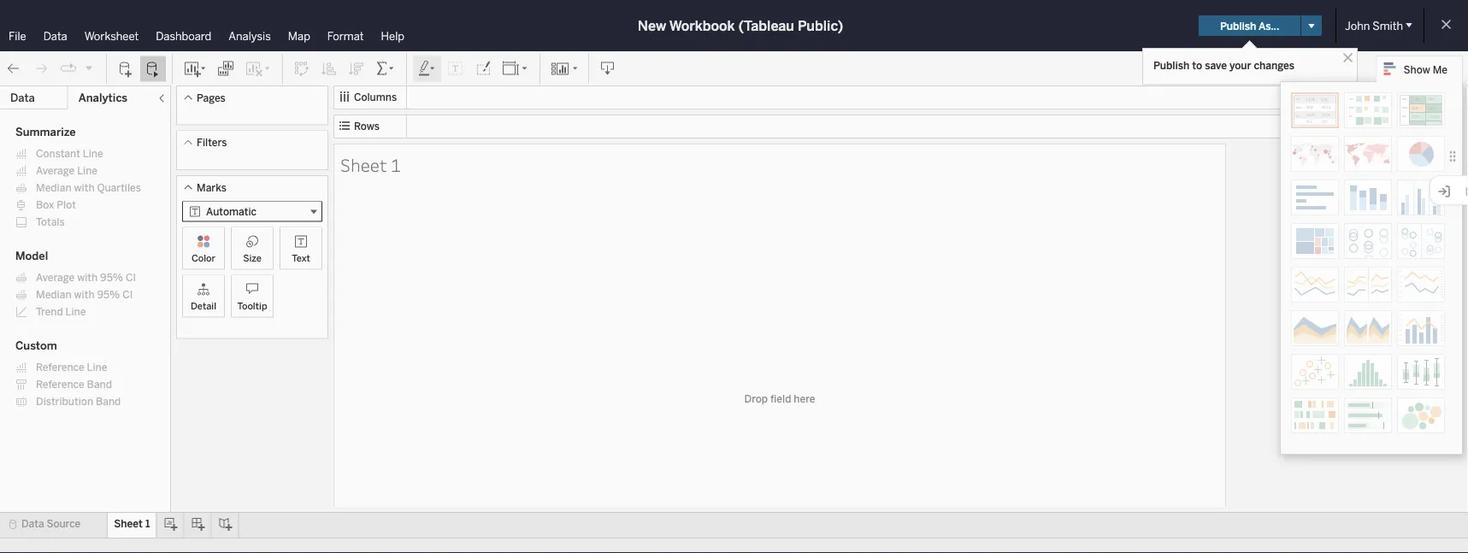 Task type: locate. For each thing, give the bounding box(es) containing it.
totals
[[36, 216, 65, 228]]

reference up reference band
[[36, 361, 84, 374]]

1 vertical spatial ci
[[123, 289, 133, 301]]

line up "median with quartiles"
[[77, 165, 97, 177]]

marks
[[197, 181, 227, 194]]

with up median with 95% ci
[[77, 272, 98, 284]]

me
[[1433, 63, 1448, 75]]

ci up median with 95% ci
[[126, 272, 136, 284]]

ci for average with 95% ci
[[126, 272, 136, 284]]

0 vertical spatial reference
[[36, 361, 84, 374]]

john
[[1345, 19, 1370, 32]]

1 down columns
[[391, 153, 401, 176]]

0 vertical spatial sheet
[[340, 153, 387, 176]]

1 horizontal spatial sheet
[[340, 153, 387, 176]]

1 reference from the top
[[36, 361, 84, 374]]

worksheet
[[84, 29, 139, 43]]

average down model on the left top of page
[[36, 272, 75, 284]]

line up average line
[[83, 148, 103, 160]]

0 horizontal spatial 1
[[145, 518, 150, 530]]

workbook
[[669, 18, 735, 34]]

totals image
[[375, 60, 396, 77]]

95%
[[100, 272, 123, 284], [97, 289, 120, 301]]

0 vertical spatial publish
[[1220, 19, 1256, 32]]

band up distribution band
[[87, 378, 112, 391]]

average
[[36, 165, 75, 177], [36, 272, 75, 284]]

2 vertical spatial data
[[21, 518, 44, 530]]

band
[[87, 378, 112, 391], [96, 395, 121, 408]]

analysis
[[229, 29, 271, 43]]

1 vertical spatial publish
[[1154, 59, 1190, 71]]

show me button
[[1376, 56, 1463, 82]]

map
[[288, 29, 310, 43]]

reference line
[[36, 361, 107, 374]]

plot
[[57, 199, 76, 211]]

median up trend
[[36, 289, 71, 301]]

sheet 1
[[340, 153, 401, 176], [114, 518, 150, 530]]

1 vertical spatial 95%
[[97, 289, 120, 301]]

publish for publish as...
[[1220, 19, 1256, 32]]

1 horizontal spatial publish
[[1220, 19, 1256, 32]]

band for distribution band
[[96, 395, 121, 408]]

here
[[794, 392, 815, 405]]

median up box plot
[[36, 182, 71, 194]]

replay animation image
[[60, 60, 77, 77]]

1
[[391, 153, 401, 176], [145, 518, 150, 530]]

trend
[[36, 306, 63, 318]]

data left source
[[21, 518, 44, 530]]

model
[[15, 249, 48, 263]]

show me
[[1404, 63, 1448, 75]]

constant
[[36, 148, 80, 160]]

box plot
[[36, 199, 76, 211]]

as...
[[1259, 19, 1279, 32]]

john smith
[[1345, 19, 1403, 32]]

ci for median with 95% ci
[[123, 289, 133, 301]]

data up replay animation image
[[43, 29, 67, 43]]

data
[[43, 29, 67, 43], [10, 91, 35, 105], [21, 518, 44, 530]]

line
[[83, 148, 103, 160], [77, 165, 97, 177], [65, 306, 86, 318], [87, 361, 107, 374]]

publish
[[1220, 19, 1256, 32], [1154, 59, 1190, 71]]

2 median from the top
[[36, 289, 71, 301]]

line down median with 95% ci
[[65, 306, 86, 318]]

new data source image
[[117, 60, 134, 77]]

1 vertical spatial with
[[77, 272, 98, 284]]

1 vertical spatial median
[[36, 289, 71, 301]]

sheet 1 right source
[[114, 518, 150, 530]]

reference
[[36, 361, 84, 374], [36, 378, 84, 391]]

drop field here
[[744, 392, 815, 405]]

file
[[9, 29, 26, 43]]

your
[[1230, 59, 1251, 71]]

collapse image
[[156, 93, 167, 103]]

band down reference band
[[96, 395, 121, 408]]

0 vertical spatial 95%
[[100, 272, 123, 284]]

0 vertical spatial 1
[[391, 153, 401, 176]]

line for constant line
[[83, 148, 103, 160]]

95% for median with 95% ci
[[97, 289, 120, 301]]

2 reference from the top
[[36, 378, 84, 391]]

band for reference band
[[87, 378, 112, 391]]

sheet
[[340, 153, 387, 176], [114, 518, 143, 530]]

2 average from the top
[[36, 272, 75, 284]]

1 right source
[[145, 518, 150, 530]]

publish inside button
[[1220, 19, 1256, 32]]

1 vertical spatial sheet
[[114, 518, 143, 530]]

data down undo icon
[[10, 91, 35, 105]]

sheet down rows
[[340, 153, 387, 176]]

data source
[[21, 518, 81, 530]]

1 horizontal spatial 1
[[391, 153, 401, 176]]

1 median from the top
[[36, 182, 71, 194]]

line for reference line
[[87, 361, 107, 374]]

trend line
[[36, 306, 86, 318]]

show
[[1404, 63, 1430, 75]]

with
[[74, 182, 95, 194], [77, 272, 98, 284], [74, 289, 95, 301]]

median for median with quartiles
[[36, 182, 71, 194]]

ci down the average with 95% ci
[[123, 289, 133, 301]]

sheet 1 down rows
[[340, 153, 401, 176]]

0 vertical spatial median
[[36, 182, 71, 194]]

2 vertical spatial with
[[74, 289, 95, 301]]

source
[[47, 518, 81, 530]]

publish left to
[[1154, 59, 1190, 71]]

0 horizontal spatial sheet 1
[[114, 518, 150, 530]]

box
[[36, 199, 54, 211]]

line for average line
[[77, 165, 97, 177]]

1 horizontal spatial sheet 1
[[340, 153, 401, 176]]

reference band
[[36, 378, 112, 391]]

1 vertical spatial reference
[[36, 378, 84, 391]]

line up reference band
[[87, 361, 107, 374]]

to
[[1192, 59, 1203, 71]]

average down constant
[[36, 165, 75, 177]]

0 horizontal spatial sheet
[[114, 518, 143, 530]]

0 horizontal spatial publish
[[1154, 59, 1190, 71]]

smith
[[1373, 19, 1403, 32]]

publish left as...
[[1220, 19, 1256, 32]]

replay animation image
[[84, 63, 94, 73]]

sheet right source
[[114, 518, 143, 530]]

0 vertical spatial average
[[36, 165, 75, 177]]

95% up median with 95% ci
[[100, 272, 123, 284]]

reference up distribution
[[36, 378, 84, 391]]

median
[[36, 182, 71, 194], [36, 289, 71, 301]]

1 average from the top
[[36, 165, 75, 177]]

ci
[[126, 272, 136, 284], [123, 289, 133, 301]]

undo image
[[5, 60, 22, 77]]

0 vertical spatial with
[[74, 182, 95, 194]]

0 vertical spatial band
[[87, 378, 112, 391]]

average for average line
[[36, 165, 75, 177]]

reference for reference line
[[36, 361, 84, 374]]

clear sheet image
[[245, 60, 272, 77]]

with for median with 95% ci
[[74, 289, 95, 301]]

0 vertical spatial ci
[[126, 272, 136, 284]]

filters
[[197, 136, 227, 149]]

tooltip
[[237, 300, 267, 312]]

1 vertical spatial average
[[36, 272, 75, 284]]

with down the average with 95% ci
[[74, 289, 95, 301]]

with down average line
[[74, 182, 95, 194]]

95% down the average with 95% ci
[[97, 289, 120, 301]]

1 vertical spatial band
[[96, 395, 121, 408]]



Task type: vqa. For each thing, say whether or not it's contained in the screenshot.
the bottommost the with
yes



Task type: describe. For each thing, give the bounding box(es) containing it.
analytics
[[78, 91, 128, 105]]

download image
[[599, 60, 617, 77]]

duplicate image
[[217, 60, 234, 77]]

fit image
[[502, 60, 529, 77]]

changes
[[1254, 59, 1295, 71]]

constant line
[[36, 148, 103, 160]]

close image
[[1340, 50, 1356, 66]]

0 vertical spatial data
[[43, 29, 67, 43]]

average for average with 95% ci
[[36, 272, 75, 284]]

average with 95% ci
[[36, 272, 136, 284]]

text
[[292, 252, 310, 264]]

publish for publish to save your changes
[[1154, 59, 1190, 71]]

custom
[[15, 339, 57, 353]]

with for average with 95% ci
[[77, 272, 98, 284]]

quartiles
[[97, 182, 141, 194]]

swap rows and columns image
[[293, 60, 310, 77]]

show labels image
[[447, 60, 464, 77]]

color
[[192, 252, 216, 264]]

redo image
[[32, 60, 50, 77]]

(tableau
[[739, 18, 794, 34]]

1 vertical spatial data
[[10, 91, 35, 105]]

distribution band
[[36, 395, 121, 408]]

median with 95% ci
[[36, 289, 133, 301]]

format workbook image
[[475, 60, 492, 77]]

0 vertical spatial sheet 1
[[340, 153, 401, 176]]

drop
[[744, 392, 768, 405]]

1 vertical spatial sheet 1
[[114, 518, 150, 530]]

new
[[638, 18, 666, 34]]

publish to save your changes
[[1154, 59, 1295, 71]]

field
[[770, 392, 791, 405]]

95% for average with 95% ci
[[100, 272, 123, 284]]

highlight image
[[417, 60, 437, 77]]

reference for reference band
[[36, 378, 84, 391]]

average line
[[36, 165, 97, 177]]

sort descending image
[[348, 60, 365, 77]]

new workbook (tableau public)
[[638, 18, 843, 34]]

publish as...
[[1220, 19, 1279, 32]]

summarize
[[15, 125, 76, 139]]

line for trend line
[[65, 306, 86, 318]]

rows
[[354, 120, 380, 133]]

distribution
[[36, 395, 93, 408]]

resume auto updates image
[[145, 60, 162, 77]]

show/hide cards image
[[551, 60, 578, 77]]

save
[[1205, 59, 1227, 71]]

pages
[[197, 91, 226, 104]]

with for median with quartiles
[[74, 182, 95, 194]]

detail
[[191, 300, 216, 312]]

median for median with 95% ci
[[36, 289, 71, 301]]

sort ascending image
[[321, 60, 338, 77]]

columns
[[354, 91, 397, 103]]

help
[[381, 29, 404, 43]]

publish as... button
[[1199, 15, 1301, 36]]

1 vertical spatial 1
[[145, 518, 150, 530]]

dashboard
[[156, 29, 211, 43]]

public)
[[798, 18, 843, 34]]

new worksheet image
[[183, 60, 207, 77]]

size
[[243, 252, 262, 264]]

median with quartiles
[[36, 182, 141, 194]]

format
[[327, 29, 364, 43]]



